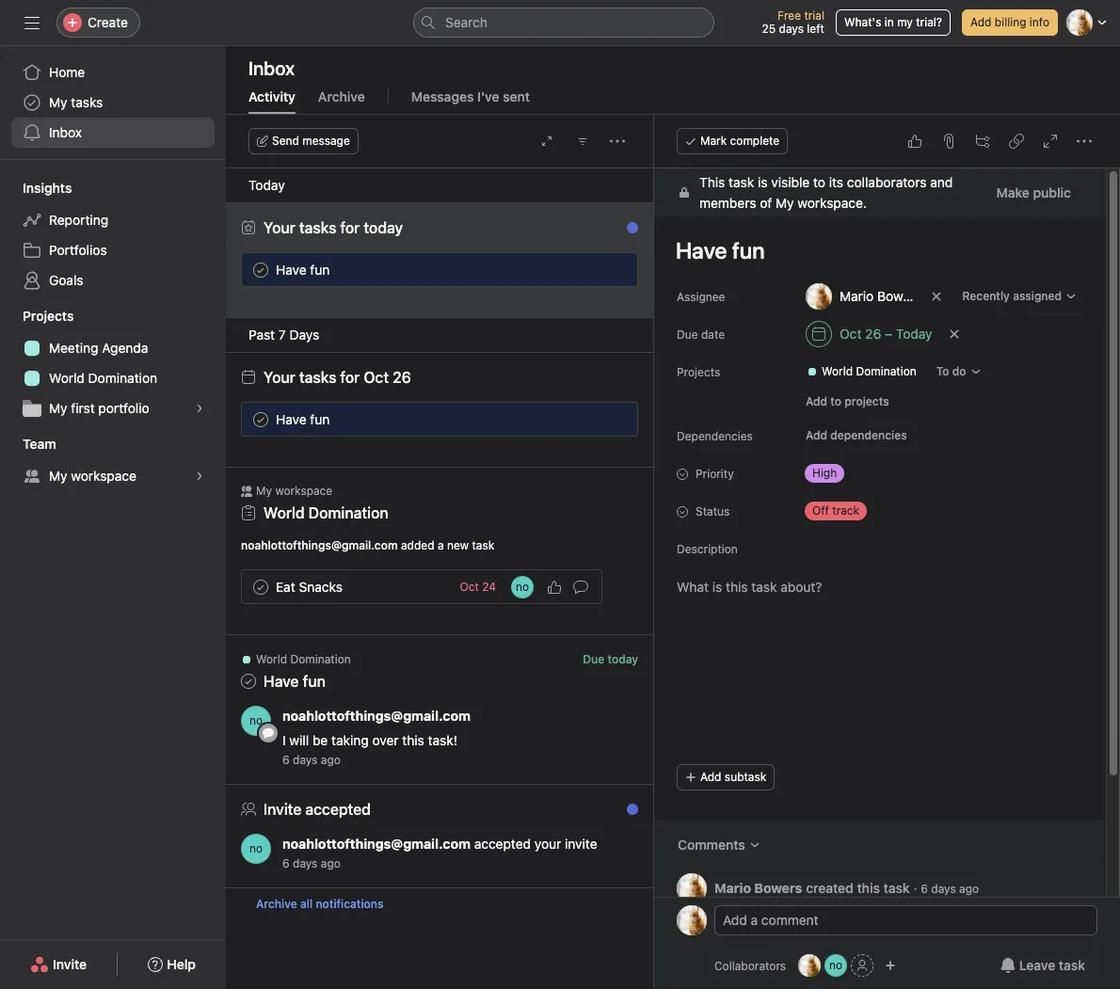 Task type: describe. For each thing, give the bounding box(es) containing it.
no button left i
[[241, 706, 271, 736]]

your for your tasks for oct 26
[[264, 369, 295, 386]]

public
[[1033, 184, 1071, 200]]

1 fun from the top
[[310, 261, 330, 277]]

noahlottofthings@gmail.com link for invite accepted
[[282, 836, 471, 852]]

task inside button
[[1059, 957, 1085, 973]]

home
[[49, 64, 85, 80]]

my tasks
[[49, 94, 103, 110]]

1 vertical spatial today
[[607, 652, 638, 666]]

ago inside the noahlottofthings@gmail.com accepted your invite 6 days ago
[[321, 857, 341, 871]]

oct for oct 24
[[460, 580, 479, 594]]

24
[[482, 580, 496, 594]]

no for no button on the left of 0 likes. click to like this task icon
[[516, 579, 529, 593]]

for for today
[[340, 219, 360, 236]]

a
[[438, 538, 444, 552]]

to do
[[936, 364, 966, 378]]

archive for archive
[[318, 88, 365, 104]]

portfolio
[[98, 400, 149, 416]]

eat snacks
[[276, 578, 342, 594]]

do
[[952, 364, 966, 378]]

7 days
[[278, 327, 319, 343]]

send
[[272, 134, 299, 148]]

oct 26 – today
[[840, 326, 932, 342]]

1 archive notification image from the top
[[617, 225, 632, 240]]

0 horizontal spatial oct
[[364, 369, 389, 386]]

attachments: add a file to this task, have fun image
[[941, 134, 956, 149]]

notifications
[[316, 897, 384, 911]]

is
[[758, 174, 768, 190]]

no button inside have fun dialog
[[825, 954, 847, 977]]

free trial 25 days left
[[762, 8, 824, 36]]

off track
[[812, 504, 859, 518]]

task inside this task is visible to its collaborators and members of my workspace.
[[729, 174, 754, 190]]

25
[[762, 22, 776, 36]]

insights element
[[0, 171, 226, 299]]

new
[[447, 538, 469, 552]]

1 horizontal spatial my workspace
[[256, 484, 332, 498]]

accepted
[[474, 836, 531, 852]]

domination inside main content
[[856, 364, 916, 378]]

messages
[[411, 88, 474, 104]]

26 inside main content
[[865, 326, 881, 342]]

status
[[696, 504, 730, 519]]

send message button
[[248, 128, 358, 154]]

sent
[[503, 88, 530, 104]]

add or remove collaborators image
[[885, 960, 896, 971]]

help
[[167, 956, 196, 972]]

mark
[[700, 134, 727, 148]]

0 likes. click to like this task image
[[547, 579, 562, 594]]

create
[[88, 14, 128, 30]]

1 vertical spatial mb button
[[677, 905, 707, 936]]

archive for archive all notifications
[[256, 897, 297, 911]]

my for the 'my first portfolio' link
[[49, 400, 67, 416]]

have for completed option corresponding to have fun
[[276, 261, 306, 277]]

assigned
[[1013, 289, 1062, 303]]

·
[[913, 880, 917, 896]]

days inside the free trial 25 days left
[[779, 22, 804, 36]]

due for due date
[[677, 328, 698, 342]]

my
[[897, 15, 913, 29]]

past
[[248, 327, 275, 343]]

today inside main content
[[896, 326, 932, 342]]

help button
[[136, 948, 208, 982]]

projects inside "dropdown button"
[[23, 308, 74, 324]]

track
[[832, 504, 859, 518]]

agenda
[[102, 340, 148, 356]]

projects
[[845, 394, 889, 408]]

be
[[312, 732, 328, 748]]

0 horizontal spatial world domination link
[[11, 363, 215, 393]]

all
[[300, 897, 313, 911]]

days inside noahlottofthings@gmail.com i will be taking over this task! 6 days ago
[[293, 753, 318, 767]]

archive all notifications
[[256, 897, 384, 911]]

invite accepted
[[264, 801, 371, 818]]

created
[[806, 880, 854, 896]]

tasks for my tasks
[[71, 94, 103, 110]]

make public button
[[984, 176, 1083, 210]]

activity link
[[248, 88, 295, 114]]

tasks for your tasks for oct 26
[[299, 369, 336, 386]]

my tasks link
[[11, 88, 215, 118]]

completed image
[[249, 258, 272, 281]]

more actions image
[[610, 134, 625, 149]]

mario bowers created this task · 6 days ago
[[714, 880, 979, 896]]

6 inside noahlottofthings@gmail.com i will be taking over this task! 6 days ago
[[282, 753, 290, 767]]

search button
[[413, 8, 714, 38]]

completed checkbox for have fun
[[249, 258, 272, 281]]

this task is visible to its collaborators and members of my workspace.
[[699, 174, 953, 211]]

dependencies
[[830, 428, 907, 442]]

mario bowers button
[[797, 280, 924, 313]]

portfolios
[[49, 242, 107, 258]]

members
[[699, 195, 756, 211]]

have for completed checkbox
[[276, 411, 306, 427]]

messages i've sent
[[411, 88, 530, 104]]

eat
[[276, 578, 295, 594]]

hide sidebar image
[[24, 15, 40, 30]]

home link
[[11, 57, 215, 88]]

trial
[[804, 8, 824, 23]]

global element
[[0, 46, 226, 159]]

6 inside mario bowers created this task · 6 days ago
[[921, 881, 928, 896]]

free
[[777, 8, 801, 23]]

oct for oct 26 – today
[[840, 326, 862, 342]]

Completed checkbox
[[249, 408, 272, 431]]

domination up have fun
[[290, 652, 351, 666]]

domination inside projects 'element'
[[88, 370, 157, 386]]

–
[[885, 326, 892, 342]]

world up have fun
[[256, 652, 287, 666]]

your
[[534, 836, 561, 852]]

and
[[930, 174, 953, 190]]

to inside button
[[830, 394, 842, 408]]

copy task link image
[[1009, 134, 1024, 149]]

to do button
[[928, 359, 990, 385]]

trial?
[[916, 15, 942, 29]]

of
[[760, 195, 772, 211]]

domination up noahlottofthings@gmail.com added a new task
[[308, 504, 388, 521]]

add billing info button
[[962, 9, 1058, 36]]

0 likes. click to like this task image
[[907, 134, 922, 149]]

full screen image
[[1043, 134, 1058, 149]]

no for no button within the have fun dialog
[[829, 958, 843, 972]]

this inside noahlottofthings@gmail.com i will be taking over this task! 6 days ago
[[402, 732, 424, 748]]

remove assignee image
[[931, 291, 943, 302]]

2 have fun from the top
[[276, 411, 330, 427]]

task left ·
[[883, 880, 910, 896]]

i
[[282, 732, 286, 748]]

workspace inside teams element
[[71, 468, 136, 484]]

date
[[701, 328, 725, 342]]

search list box
[[413, 8, 714, 38]]

what's
[[844, 15, 881, 29]]

archive link
[[318, 88, 365, 114]]

meeting agenda link
[[11, 333, 215, 363]]

add subtask
[[700, 770, 766, 784]]

collaborators
[[714, 959, 786, 973]]

reporting
[[49, 212, 108, 228]]

0 vertical spatial today
[[364, 219, 403, 236]]

have fun
[[264, 673, 326, 690]]

noahlottofthings@gmail.com accepted your invite 6 days ago
[[282, 836, 597, 871]]

my for my workspace link
[[49, 468, 67, 484]]

due date
[[677, 328, 725, 342]]

noahlottofthings@gmail.com for due today
[[282, 708, 471, 724]]

see details, my first portfolio image
[[194, 403, 205, 414]]

messages i've sent link
[[411, 88, 530, 114]]

mb for top the mb button
[[683, 881, 700, 895]]

ago inside noahlottofthings@gmail.com i will be taking over this task! 6 days ago
[[321, 753, 341, 767]]

description
[[677, 542, 738, 556]]

world domination inside projects 'element'
[[49, 370, 157, 386]]



Task type: vqa. For each thing, say whether or not it's contained in the screenshot.
the left 26
yes



Task type: locate. For each thing, give the bounding box(es) containing it.
1 horizontal spatial archive
[[318, 88, 365, 104]]

1 vertical spatial mb
[[683, 913, 700, 927]]

teams element
[[0, 427, 226, 495]]

0 horizontal spatial workspace
[[71, 468, 136, 484]]

add up high
[[806, 428, 827, 442]]

1 noahlottofthings@gmail.com link from the top
[[282, 708, 471, 724]]

noahlottofthings@gmail.com link
[[282, 708, 471, 724], [282, 836, 471, 852]]

days up all
[[293, 857, 318, 871]]

1 vertical spatial oct
[[364, 369, 389, 386]]

Task Name text field
[[664, 229, 1083, 272]]

0 horizontal spatial bowers
[[754, 880, 802, 896]]

i've
[[477, 88, 499, 104]]

ago up archive all notifications
[[321, 857, 341, 871]]

add billing info
[[970, 15, 1049, 29]]

make
[[996, 184, 1030, 200]]

days inside the noahlottofthings@gmail.com accepted your invite 6 days ago
[[293, 857, 318, 871]]

world domination up noahlottofthings@gmail.com added a new task
[[264, 504, 388, 521]]

add to projects button
[[797, 389, 898, 415]]

days right 25 at the top
[[779, 22, 804, 36]]

team
[[23, 436, 56, 452]]

add to bookmarks image
[[587, 657, 602, 672]]

your tasks for oct 26
[[264, 369, 411, 386]]

2 for from the top
[[340, 369, 360, 386]]

goals link
[[11, 265, 215, 296]]

1 horizontal spatial this
[[857, 880, 880, 896]]

due left archive notification icon
[[583, 652, 604, 666]]

no for no button on the left of i
[[249, 713, 263, 728]]

0 vertical spatial fun
[[310, 261, 330, 277]]

1 vertical spatial 6
[[282, 857, 290, 871]]

your up completed icon on the left top of page
[[264, 219, 295, 236]]

1 vertical spatial have fun
[[276, 411, 330, 427]]

0 vertical spatial mario
[[840, 288, 874, 304]]

my down completed checkbox
[[256, 484, 272, 498]]

0 horizontal spatial projects
[[23, 308, 74, 324]]

1 have from the top
[[276, 261, 306, 277]]

this right over
[[402, 732, 424, 748]]

0 vertical spatial tasks
[[71, 94, 103, 110]]

have fun right completed checkbox
[[276, 411, 330, 427]]

mario for mario bowers
[[840, 288, 874, 304]]

task!
[[428, 732, 457, 748]]

world domination link inside main content
[[799, 362, 924, 381]]

days down will
[[293, 753, 318, 767]]

due for due today
[[583, 652, 604, 666]]

1 horizontal spatial due
[[677, 328, 698, 342]]

my inside this task is visible to its collaborators and members of my workspace.
[[776, 195, 794, 211]]

0 comments image
[[573, 579, 588, 594]]

0 horizontal spatial my workspace
[[49, 468, 136, 484]]

1 completed image from the top
[[249, 408, 272, 431]]

1 vertical spatial mario
[[714, 880, 751, 896]]

1 horizontal spatial today
[[607, 652, 638, 666]]

0 horizontal spatial archive
[[256, 897, 297, 911]]

0 vertical spatial bowers
[[877, 288, 922, 304]]

your tasks for today
[[264, 219, 403, 236]]

what's in my trial?
[[844, 15, 942, 29]]

archive all notifications button
[[226, 889, 653, 921]]

1 vertical spatial completed checkbox
[[249, 576, 272, 598]]

2 your from the top
[[264, 369, 295, 386]]

0 vertical spatial completed image
[[249, 408, 272, 431]]

0 horizontal spatial this
[[402, 732, 424, 748]]

0 vertical spatial inbox
[[248, 57, 295, 79]]

0 vertical spatial mb
[[683, 881, 700, 895]]

completed image for have
[[249, 408, 272, 431]]

taking
[[331, 732, 369, 748]]

0 vertical spatial 6
[[282, 753, 290, 767]]

add dependencies button
[[797, 423, 915, 449]]

0 vertical spatial for
[[340, 219, 360, 236]]

1 horizontal spatial workspace
[[275, 484, 332, 498]]

bowers for mario bowers created this task · 6 days ago
[[754, 880, 802, 896]]

goals
[[49, 272, 83, 288]]

2 vertical spatial mb button
[[798, 954, 821, 977]]

1 vertical spatial inbox
[[49, 124, 82, 140]]

main content inside have fun dialog
[[654, 168, 1106, 989]]

my right the of
[[776, 195, 794, 211]]

task right new
[[472, 538, 494, 552]]

1 horizontal spatial bowers
[[877, 288, 922, 304]]

days inside mario bowers created this task · 6 days ago
[[931, 881, 956, 896]]

6 down i
[[282, 753, 290, 767]]

my left first
[[49, 400, 67, 416]]

comments
[[678, 837, 745, 853]]

my inside global "element"
[[49, 94, 67, 110]]

my down home
[[49, 94, 67, 110]]

1 vertical spatial noahlottofthings@gmail.com
[[282, 708, 471, 724]]

ago
[[321, 753, 341, 767], [321, 857, 341, 871], [959, 881, 979, 896]]

add subtask button
[[677, 764, 775, 791]]

my workspace down completed checkbox
[[256, 484, 332, 498]]

add subtask image
[[975, 134, 990, 149]]

1 vertical spatial for
[[340, 369, 360, 386]]

world up eat
[[264, 504, 305, 521]]

my workspace inside teams element
[[49, 468, 136, 484]]

clear due date image
[[948, 328, 960, 340]]

to inside this task is visible to its collaborators and members of my workspace.
[[813, 174, 825, 190]]

my first portfolio
[[49, 400, 149, 416]]

0 horizontal spatial today
[[248, 177, 285, 193]]

meeting
[[49, 340, 98, 356]]

1 vertical spatial ago
[[321, 857, 341, 871]]

workspace up noahlottofthings@gmail.com added a new task
[[275, 484, 332, 498]]

world domination link up projects at the top
[[799, 362, 924, 381]]

0 horizontal spatial inbox
[[49, 124, 82, 140]]

ago inside mario bowers created this task · 6 days ago
[[959, 881, 979, 896]]

1 vertical spatial your
[[264, 369, 295, 386]]

recently assigned button
[[954, 283, 1085, 310]]

noahlottofthings@gmail.com up the notifications on the left bottom of the page
[[282, 836, 471, 852]]

invite button
[[18, 948, 99, 982]]

0 horizontal spatial 26
[[393, 369, 411, 386]]

1 vertical spatial noahlottofthings@gmail.com link
[[282, 836, 471, 852]]

mark complete button
[[677, 128, 788, 154]]

archive notification image
[[617, 657, 632, 672]]

to left projects at the top
[[830, 394, 842, 408]]

world domination up projects at the top
[[822, 364, 916, 378]]

noahlottofthings@gmail.com added a new task
[[241, 538, 494, 552]]

my for my tasks link
[[49, 94, 67, 110]]

activity
[[248, 88, 295, 104]]

completed image for eat
[[249, 576, 272, 598]]

world inside projects 'element'
[[49, 370, 85, 386]]

domination up projects at the top
[[856, 364, 916, 378]]

completed image right see details, my first portfolio 'image'
[[249, 408, 272, 431]]

my down team
[[49, 468, 67, 484]]

0 vertical spatial have fun
[[276, 261, 330, 277]]

1 vertical spatial archive
[[256, 897, 297, 911]]

your tasks for oct 26 link
[[264, 369, 411, 386]]

0 vertical spatial have
[[276, 261, 306, 277]]

1 horizontal spatial world domination link
[[264, 504, 388, 521]]

1 horizontal spatial to
[[830, 394, 842, 408]]

comments button
[[665, 828, 772, 862]]

1 vertical spatial tasks
[[299, 219, 336, 236]]

0 vertical spatial oct
[[840, 326, 862, 342]]

days
[[779, 22, 804, 36], [293, 753, 318, 767], [293, 857, 318, 871], [931, 881, 956, 896]]

no button left 0 likes. click to like this task icon
[[511, 576, 534, 598]]

ago down "be"
[[321, 753, 341, 767]]

completed image
[[249, 408, 272, 431], [249, 576, 272, 598]]

add to projects
[[806, 394, 889, 408]]

tasks down 7 days
[[299, 369, 336, 386]]

2 vertical spatial tasks
[[299, 369, 336, 386]]

have right completed icon on the left top of page
[[276, 261, 306, 277]]

subtask
[[725, 770, 766, 784]]

2 noahlottofthings@gmail.com link from the top
[[282, 836, 471, 852]]

my workspace down team
[[49, 468, 136, 484]]

add for add subtask
[[700, 770, 721, 784]]

2 have from the top
[[276, 411, 306, 427]]

priority
[[696, 467, 734, 481]]

world domination up have fun
[[256, 652, 351, 666]]

dependencies
[[677, 429, 753, 443]]

2 fun from the top
[[310, 411, 330, 427]]

1 vertical spatial completed image
[[249, 576, 272, 598]]

mario inside dropdown button
[[840, 288, 874, 304]]

its
[[829, 174, 843, 190]]

add for add dependencies
[[806, 428, 827, 442]]

for for oct
[[340, 369, 360, 386]]

0 horizontal spatial mario
[[714, 880, 751, 896]]

search
[[445, 14, 488, 30]]

workspace down my first portfolio
[[71, 468, 136, 484]]

bowers for mario bowers
[[877, 288, 922, 304]]

1 vertical spatial have
[[276, 411, 306, 427]]

add left projects at the top
[[806, 394, 827, 408]]

1 completed checkbox from the top
[[249, 258, 272, 281]]

0 vertical spatial this
[[402, 732, 424, 748]]

noahlottofthings@gmail.com inside the noahlottofthings@gmail.com accepted your invite 6 days ago
[[282, 836, 471, 852]]

have right completed checkbox
[[276, 411, 306, 427]]

1 horizontal spatial projects
[[677, 365, 720, 379]]

26
[[865, 326, 881, 342], [393, 369, 411, 386]]

due left date
[[677, 328, 698, 342]]

world domination up my first portfolio
[[49, 370, 157, 386]]

your tasks for today link
[[264, 219, 403, 236]]

bowers
[[877, 288, 922, 304], [754, 880, 802, 896]]

tasks inside global "element"
[[71, 94, 103, 110]]

insights button
[[0, 179, 72, 198]]

1 horizontal spatial oct
[[460, 580, 479, 594]]

2 vertical spatial mb
[[801, 958, 818, 972]]

1 vertical spatial this
[[857, 880, 880, 896]]

0 vertical spatial today
[[248, 177, 285, 193]]

archive
[[318, 88, 365, 104], [256, 897, 297, 911]]

add left billing
[[970, 15, 992, 29]]

my
[[49, 94, 67, 110], [776, 195, 794, 211], [49, 400, 67, 416], [49, 468, 67, 484], [256, 484, 272, 498]]

fun down your tasks for today link
[[310, 261, 330, 277]]

2 vertical spatial 6
[[921, 881, 928, 896]]

mario up oct 26 – today
[[840, 288, 874, 304]]

world domination link up portfolio
[[11, 363, 215, 393]]

see details, my workspace image
[[194, 471, 205, 482]]

over
[[372, 732, 399, 748]]

add inside 'button'
[[806, 428, 827, 442]]

noahlottofthings@gmail.com up over
[[282, 708, 471, 724]]

0 vertical spatial noahlottofthings@gmail.com
[[241, 538, 398, 552]]

1 horizontal spatial inbox
[[248, 57, 295, 79]]

no for no button below invite accepted
[[249, 841, 263, 856]]

0 horizontal spatial today
[[364, 219, 403, 236]]

meeting agenda
[[49, 340, 148, 356]]

2 vertical spatial noahlottofthings@gmail.com
[[282, 836, 471, 852]]

0 vertical spatial mb button
[[677, 873, 707, 904]]

1 horizontal spatial 26
[[865, 326, 881, 342]]

archive notification image
[[617, 225, 632, 240], [617, 807, 632, 822]]

inbox link
[[11, 118, 215, 148]]

world domination inside main content
[[822, 364, 916, 378]]

recently
[[962, 289, 1010, 303]]

bowers left remove assignee icon
[[877, 288, 922, 304]]

my first portfolio link
[[11, 393, 215, 424]]

task right leave
[[1059, 957, 1085, 973]]

oct
[[840, 326, 862, 342], [364, 369, 389, 386], [460, 580, 479, 594]]

6
[[282, 753, 290, 767], [282, 857, 290, 871], [921, 881, 928, 896]]

noahlottofthings@gmail.com link for due today
[[282, 708, 471, 724]]

1 vertical spatial bowers
[[754, 880, 802, 896]]

bowers inside dropdown button
[[877, 288, 922, 304]]

inbox down my tasks
[[49, 124, 82, 140]]

inbox up activity
[[248, 57, 295, 79]]

0 horizontal spatial due
[[583, 652, 604, 666]]

1 vertical spatial due
[[583, 652, 604, 666]]

add for add billing info
[[970, 15, 992, 29]]

6 up archive all notifications
[[282, 857, 290, 871]]

projects down goals
[[23, 308, 74, 324]]

tasks for your tasks for today
[[299, 219, 336, 236]]

noahlottofthings@gmail.com up 'snacks'
[[241, 538, 398, 552]]

projects
[[23, 308, 74, 324], [677, 365, 720, 379]]

2 horizontal spatial oct
[[840, 326, 862, 342]]

this
[[699, 174, 725, 190]]

main content containing this task is visible to its collaborators and members of my workspace.
[[654, 168, 1106, 989]]

2 completed checkbox from the top
[[249, 576, 272, 598]]

mario bowers link
[[714, 880, 802, 896]]

info
[[1030, 15, 1049, 29]]

archive left all
[[256, 897, 297, 911]]

noahlottofthings@gmail.com link up over
[[282, 708, 471, 724]]

mario for mario bowers created this task · 6 days ago
[[714, 880, 751, 896]]

no button
[[511, 576, 534, 598], [241, 706, 271, 736], [241, 834, 271, 864], [825, 954, 847, 977]]

today
[[248, 177, 285, 193], [896, 326, 932, 342]]

your down past 7 days
[[264, 369, 295, 386]]

task left "is"
[[729, 174, 754, 190]]

add left subtask
[[700, 770, 721, 784]]

this inside main content
[[857, 880, 880, 896]]

2 horizontal spatial world domination link
[[799, 362, 924, 381]]

your for your tasks for today
[[264, 219, 295, 236]]

reporting link
[[11, 205, 215, 235]]

this right created
[[857, 880, 880, 896]]

0 vertical spatial noahlottofthings@gmail.com link
[[282, 708, 471, 724]]

ago right ·
[[959, 881, 979, 896]]

completed image left eat
[[249, 576, 272, 598]]

visible
[[771, 174, 810, 190]]

mb for the middle the mb button
[[683, 913, 700, 927]]

left
[[807, 22, 824, 36]]

no inside have fun dialog
[[829, 958, 843, 972]]

world up add to projects on the right top of the page
[[822, 364, 853, 378]]

message
[[302, 134, 350, 148]]

1 vertical spatial fun
[[310, 411, 330, 427]]

1 vertical spatial 26
[[393, 369, 411, 386]]

completed checkbox left eat
[[249, 576, 272, 598]]

inbox inside global "element"
[[49, 124, 82, 140]]

0 vertical spatial to
[[813, 174, 825, 190]]

1 vertical spatial archive notification image
[[617, 807, 632, 822]]

days right ·
[[931, 881, 956, 896]]

to left its
[[813, 174, 825, 190]]

1 vertical spatial projects
[[677, 365, 720, 379]]

0 vertical spatial due
[[677, 328, 698, 342]]

add inside "button"
[[700, 770, 721, 784]]

0 vertical spatial ago
[[321, 753, 341, 767]]

Completed checkbox
[[249, 258, 272, 281], [249, 576, 272, 598]]

projects element
[[0, 299, 226, 427]]

my inside teams element
[[49, 468, 67, 484]]

completed checkbox up past
[[249, 258, 272, 281]]

my inside projects 'element'
[[49, 400, 67, 416]]

world down meeting
[[49, 370, 85, 386]]

tasks down home
[[71, 94, 103, 110]]

fun down your tasks for oct 26
[[310, 411, 330, 427]]

projects down "due date"
[[677, 365, 720, 379]]

0 vertical spatial projects
[[23, 308, 74, 324]]

domination up portfolio
[[88, 370, 157, 386]]

due inside have fun dialog
[[677, 328, 698, 342]]

mario bowers
[[840, 288, 922, 304]]

leave task button
[[988, 949, 1097, 983]]

mario
[[840, 288, 874, 304], [714, 880, 751, 896]]

0 vertical spatial archive
[[318, 88, 365, 104]]

1 vertical spatial to
[[830, 394, 842, 408]]

archive up message at top
[[318, 88, 365, 104]]

world inside have fun dialog
[[822, 364, 853, 378]]

my workspace
[[49, 468, 136, 484], [256, 484, 332, 498]]

mario down comments popup button
[[714, 880, 751, 896]]

tasks down send message
[[299, 219, 336, 236]]

bowers left created
[[754, 880, 802, 896]]

2 vertical spatial ago
[[959, 881, 979, 896]]

1 horizontal spatial today
[[896, 326, 932, 342]]

1 have fun from the top
[[276, 261, 330, 277]]

billing
[[995, 15, 1026, 29]]

0 horizontal spatial to
[[813, 174, 825, 190]]

0 vertical spatial 26
[[865, 326, 881, 342]]

mb for the bottom the mb button
[[801, 958, 818, 972]]

archive inside button
[[256, 897, 297, 911]]

oct inside have fun dialog
[[840, 326, 862, 342]]

1 your from the top
[[264, 219, 295, 236]]

world domination
[[822, 364, 916, 378], [49, 370, 157, 386], [264, 504, 388, 521], [256, 652, 351, 666]]

noahlottofthings@gmail.com for invite accepted
[[282, 836, 471, 852]]

0 vertical spatial completed checkbox
[[249, 258, 272, 281]]

today right –
[[896, 326, 932, 342]]

1 for from the top
[[340, 219, 360, 236]]

completed checkbox for eat snacks
[[249, 576, 272, 598]]

6 inside the noahlottofthings@gmail.com accepted your invite 6 days ago
[[282, 857, 290, 871]]

no button left add or remove collaborators "image"
[[825, 954, 847, 977]]

team button
[[0, 435, 56, 454]]

in
[[885, 15, 894, 29]]

0 vertical spatial archive notification image
[[617, 225, 632, 240]]

mb inside main content
[[683, 881, 700, 895]]

world domination link up noahlottofthings@gmail.com added a new task
[[264, 504, 388, 521]]

have fun right completed icon on the left top of page
[[276, 261, 330, 277]]

2 archive notification image from the top
[[617, 807, 632, 822]]

collaborators
[[847, 174, 927, 190]]

projects inside main content
[[677, 365, 720, 379]]

6 right ·
[[921, 881, 928, 896]]

main content
[[654, 168, 1106, 989]]

0 vertical spatial your
[[264, 219, 295, 236]]

no button down invite accepted
[[241, 834, 271, 864]]

2 vertical spatial oct
[[460, 580, 479, 594]]

due today
[[583, 652, 638, 666]]

noahlottofthings@gmail.com link up the notifications on the left bottom of the page
[[282, 836, 471, 852]]

2 completed image from the top
[[249, 576, 272, 598]]

1 vertical spatial today
[[896, 326, 932, 342]]

1 horizontal spatial mario
[[840, 288, 874, 304]]

create button
[[56, 8, 140, 38]]

more actions for this task image
[[1077, 134, 1092, 149]]

first
[[71, 400, 95, 416]]

have fun dialog
[[654, 115, 1120, 989]]

add for add to projects
[[806, 394, 827, 408]]

today down send
[[248, 177, 285, 193]]

leave
[[1019, 957, 1055, 973]]



